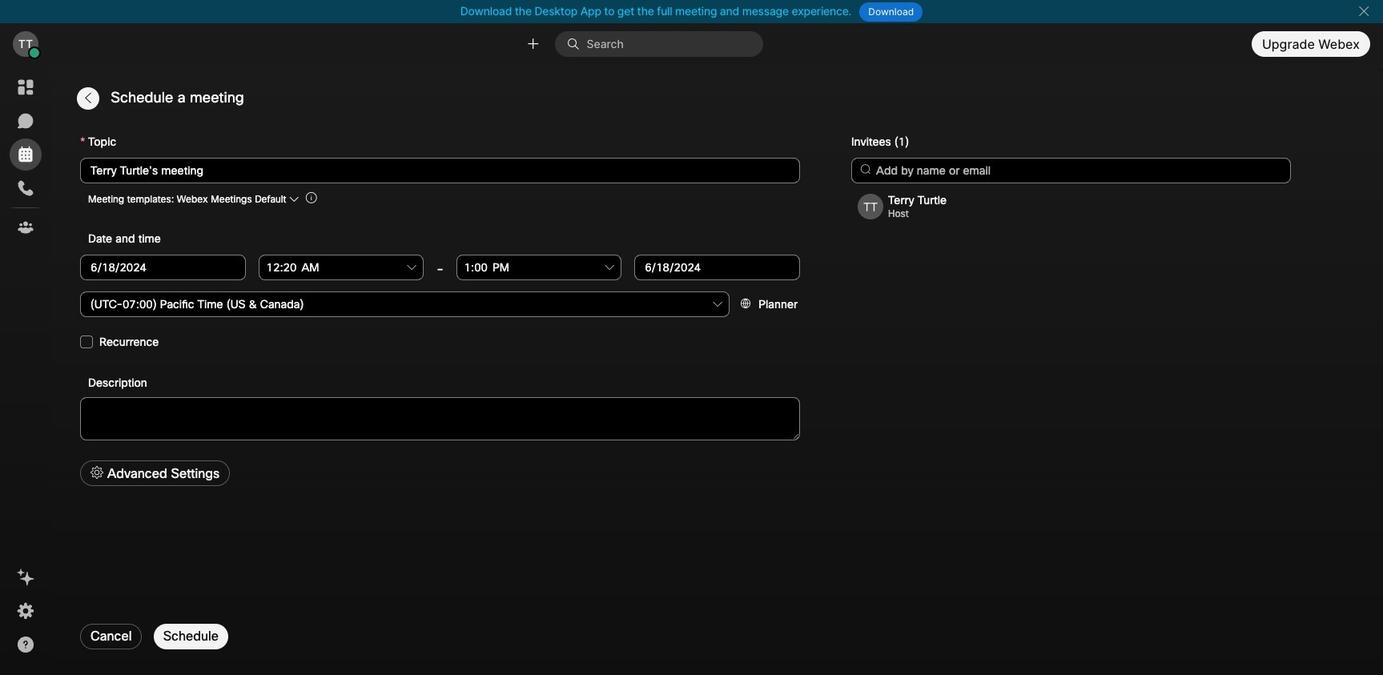 Task type: locate. For each thing, give the bounding box(es) containing it.
connect people image
[[526, 36, 541, 52]]

messaging, has no new notifications image
[[16, 111, 35, 131]]

calls image
[[16, 179, 35, 198]]

settings image
[[16, 601, 35, 621]]

help image
[[16, 635, 35, 654]]

wrapper image up 'dashboard' icon in the top of the page
[[29, 47, 40, 59]]

navigation
[[0, 65, 51, 675]]

wrapper image
[[567, 38, 587, 50], [29, 47, 40, 59]]

0 horizontal spatial wrapper image
[[29, 47, 40, 59]]

dashboard image
[[16, 78, 35, 97]]

1 horizontal spatial wrapper image
[[567, 38, 587, 50]]

teams, has no new notifications image
[[16, 218, 35, 237]]

wrapper image right connect people icon at the top
[[567, 38, 587, 50]]



Task type: vqa. For each thing, say whether or not it's contained in the screenshot.
the 'What's new' icon
yes



Task type: describe. For each thing, give the bounding box(es) containing it.
meetings image
[[16, 145, 35, 164]]

webex tab list
[[10, 71, 42, 243]]

cancel_16 image
[[1358, 5, 1370, 18]]

what's new image
[[16, 568, 35, 587]]



